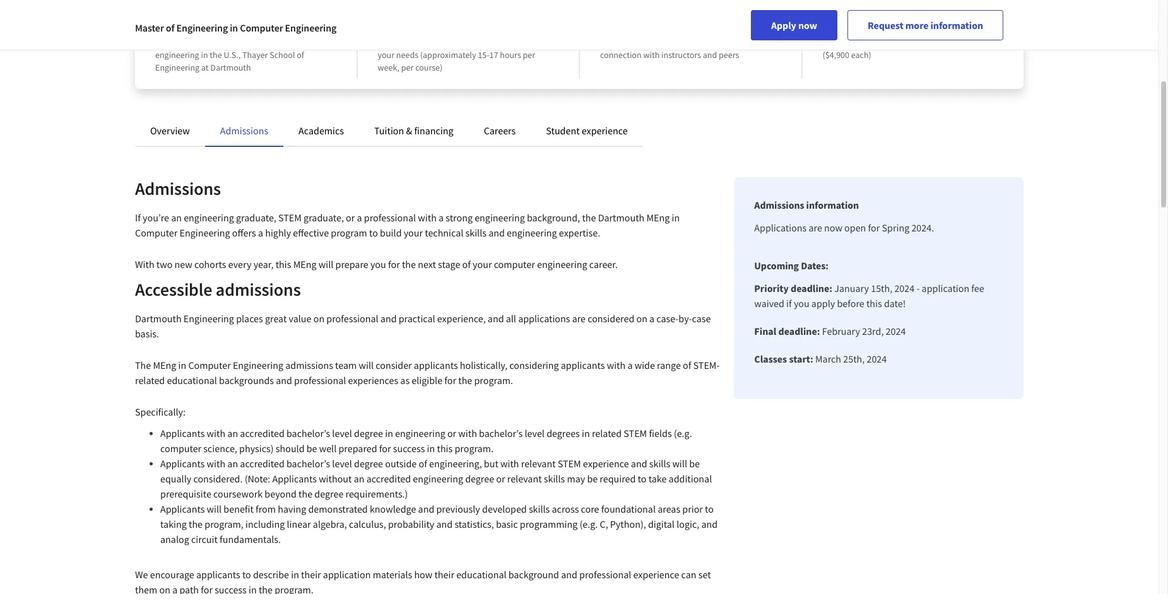 Task type: describe. For each thing, give the bounding box(es) containing it.
upcoming
[[755, 259, 799, 272]]

the down first
[[210, 49, 222, 61]]

an inside if you're an engineering graduate, stem graduate, or a professional with a strong engineering background, the dartmouth meng in computer engineering offers a highly effective program to build your technical skills and engineering expertise.
[[171, 212, 182, 224]]

at
[[201, 62, 209, 73]]

case-
[[657, 313, 679, 325]]

1 horizontal spatial applicants
[[414, 359, 458, 372]]

master
[[135, 21, 164, 34]]

peers
[[719, 49, 740, 61]]

engineering up one
[[176, 21, 228, 34]]

applications
[[755, 222, 807, 234]]

date!
[[884, 297, 906, 310]]

experience,
[[437, 313, 486, 325]]

bachelor's up but
[[479, 427, 523, 440]]

if
[[787, 297, 792, 310]]

classes
[[755, 353, 787, 366]]

a up prepare
[[357, 212, 362, 224]]

benefit
[[224, 503, 254, 516]]

hands-
[[658, 37, 683, 48]]

how
[[414, 569, 433, 581]]

demonstrated
[[308, 503, 368, 516]]

and left "all"
[[488, 313, 504, 325]]

schools
[[279, 37, 307, 48]]

related inside the meng in computer engineering admissions team will consider applicants holistically, considering applicants with a wide range of stem- related educational backgrounds and professional experiences as eligible for the program.
[[135, 374, 165, 387]]

applicants down prerequisite
[[160, 503, 205, 516]]

engineering up outside
[[395, 427, 446, 440]]

tuition & financing
[[374, 124, 454, 137]]

in inside if you're an engineering graduate, stem graduate, or a professional with a strong engineering background, the dartmouth meng in computer engineering offers a highly effective program to build your technical skills and engineering expertise.
[[672, 212, 680, 224]]

an up the requirements.)
[[354, 473, 365, 486]]

prerequisite
[[160, 488, 211, 501]]

0 vertical spatial accredited
[[240, 427, 285, 440]]

educational inside we encourage applicants to describe in their application materials how their educational background and professional experience can set them on a path for success in the program.
[[457, 569, 507, 581]]

on right value
[[314, 313, 325, 325]]

program,
[[205, 518, 244, 531]]

professional inside if you're an engineering graduate, stem graduate, or a professional with a strong engineering background, the dartmouth meng in computer engineering offers a highly effective program to build your technical skills and engineering expertise.
[[364, 212, 416, 224]]

degrees
[[547, 427, 580, 440]]

(note:
[[245, 473, 270, 486]]

a inside we encourage applicants to describe in their application materials how their educational background and professional experience can set them on a path for success in the program.
[[172, 584, 178, 595]]

materials
[[373, 569, 412, 581]]

of right stage
[[463, 258, 471, 271]]

across
[[552, 503, 579, 516]]

professional inside earn an ivy league degree from one of the first professional schools of engineering in the u.s., thayer school of engineering at dartmouth
[[231, 37, 277, 48]]

are inside dartmouth engineering places great value on professional and practical experience, and all applications are considered on a case-by-case basis.
[[572, 313, 586, 325]]

accessible
[[135, 278, 212, 301]]

team
[[335, 359, 357, 372]]

program inside the complete the program on the schedule that suits your needs (approximately 15-17 hours per week, per course)
[[429, 37, 461, 48]]

program inside if you're an engineering graduate, stem graduate, or a professional with a strong engineering background, the dartmouth meng in computer engineering offers a highly effective program to build your technical skills and engineering expertise.
[[331, 227, 367, 239]]

well
[[319, 443, 337, 455]]

the up needs
[[416, 37, 428, 48]]

with right but
[[501, 458, 519, 470]]

degree down but
[[465, 473, 494, 486]]

of up from
[[166, 21, 175, 34]]

0 horizontal spatial per
[[401, 62, 414, 73]]

1 horizontal spatial computer
[[494, 258, 535, 271]]

with inside if you're an engineering graduate, stem graduate, or a professional with a strong engineering background, the dartmouth meng in computer engineering offers a highly effective program to build your technical skills and engineering expertise.
[[418, 212, 437, 224]]

2024 for final deadline: february 23rd, 2024
[[886, 325, 906, 338]]

1 horizontal spatial now
[[825, 222, 843, 234]]

including
[[246, 518, 285, 531]]

considering
[[510, 359, 559, 372]]

the left next
[[402, 258, 416, 271]]

priority
[[755, 282, 789, 295]]

program. inside the meng in computer engineering admissions team will consider applicants holistically, considering applicants with a wide range of stem- related educational backgrounds and professional experiences as eligible for the program.
[[474, 374, 513, 387]]

and down previously
[[437, 518, 453, 531]]

professional inside we encourage applicants to describe in their application materials how their educational background and professional experience can set them on a path for success in the program.
[[580, 569, 632, 581]]

waived
[[755, 297, 785, 310]]

application inside the january 15th, 2024 - application fee waived if you apply before this date!
[[922, 282, 970, 295]]

1 horizontal spatial per
[[523, 49, 535, 61]]

($4,900
[[823, 49, 850, 61]]

areas
[[658, 503, 681, 516]]

all
[[506, 313, 516, 325]]

two
[[156, 258, 173, 271]]

value
[[289, 313, 312, 325]]

program. inside we encourage applicants to describe in their application materials how their educational background and professional experience can set them on a path for success in the program.
[[275, 584, 314, 595]]

the left first
[[201, 37, 213, 48]]

and down projects,
[[703, 49, 717, 61]]

algebra,
[[313, 518, 347, 531]]

the up the having
[[299, 488, 313, 501]]

and up peers
[[729, 37, 743, 48]]

will left prepare
[[319, 258, 334, 271]]

applicants down specifically:
[[160, 427, 205, 440]]

circuit
[[191, 534, 218, 546]]

0 vertical spatial admissions
[[216, 278, 301, 301]]

projects,
[[695, 37, 727, 48]]

application inside we encourage applicants to describe in their application materials how their educational background and professional experience can set them on a path for success in the program.
[[323, 569, 371, 581]]

apply
[[771, 19, 797, 32]]

basic
[[496, 518, 518, 531]]

now inside button
[[799, 19, 818, 32]]

in inside the meng in computer engineering admissions team will consider applicants holistically, considering applicants with a wide range of stem- related educational backgrounds and professional experiences as eligible for the program.
[[178, 359, 186, 372]]

of inside applicants with an accredited bachelor's level degree in engineering or with bachelor's level degrees in related stem fields (e.g. computer science, physics) should be well prepared for success in this program. applicants with an accredited bachelor's level degree outside of engineering, but with relevant stem experience and skills will be equally considered. (note: applicants without an accredited engineering degree or relevant skills may be required to take additional prerequisite coursework beyond the degree requirements.) applicants will benefit from having demonstrated knowledge and previously developed skills across core foundational areas prior to taking the program, including linear algebra, calculus, probability and statistics, basic programming (e.g. c, python), digital logic, and analog circuit fundamentals.
[[419, 458, 427, 470]]

applicants up equally
[[160, 458, 205, 470]]

statistics,
[[455, 518, 494, 531]]

connection
[[600, 49, 642, 61]]

prepare
[[336, 258, 369, 271]]

coursework
[[213, 488, 263, 501]]

engineering right strong
[[475, 212, 525, 224]]

in inside earn an ivy league degree from one of the first professional schools of engineering in the u.s., thayer school of engineering at dartmouth
[[201, 49, 208, 61]]

engineering up offers
[[184, 212, 234, 224]]

skills up take
[[650, 458, 671, 470]]

courses
[[868, 37, 896, 48]]

league
[[217, 19, 255, 35]]

if you're an engineering graduate, stem graduate, or a professional with a strong engineering background, the dartmouth meng in computer engineering offers a highly effective program to build your technical skills and engineering expertise.
[[135, 212, 680, 239]]

1 horizontal spatial stem
[[558, 458, 581, 470]]

engineering,
[[429, 458, 482, 470]]

success inside applicants with an accredited bachelor's level degree in engineering or with bachelor's level degrees in related stem fields (e.g. computer science, physics) should be well prepared for success in this program. applicants with an accredited bachelor's level degree outside of engineering, but with relevant stem experience and skills will be equally considered. (note: applicants without an accredited engineering degree or relevant skills may be required to take additional prerequisite coursework beyond the degree requirements.) applicants will benefit from having demonstrated knowledge and previously developed skills across core foundational areas prior to taking the program, including linear algebra, calculus, probability and statistics, basic programming (e.g. c, python), digital logic, and analog circuit fundamentals.
[[393, 443, 425, 455]]

developed
[[482, 503, 527, 516]]

the up circuit
[[189, 518, 203, 531]]

to inside we encourage applicants to describe in their application materials how their educational background and professional experience can set them on a path for success in the program.
[[242, 569, 251, 581]]

computer inside if you're an engineering graduate, stem graduate, or a professional with a strong engineering background, the dartmouth meng in computer engineering offers a highly effective program to build your technical skills and engineering expertise.
[[135, 227, 178, 239]]

great
[[265, 313, 287, 325]]

on inside we encourage applicants to describe in their application materials how their educational background and professional experience can set them on a path for success in the program.
[[159, 584, 170, 595]]

prior
[[683, 503, 703, 516]]

will up program,
[[207, 503, 222, 516]]

may
[[567, 473, 585, 486]]

this inside the january 15th, 2024 - application fee waived if you apply before this date!
[[867, 297, 882, 310]]

equally
[[160, 473, 191, 486]]

educational inside the meng in computer engineering admissions team will consider applicants holistically, considering applicants with a wide range of stem- related educational backgrounds and professional experiences as eligible for the program.
[[167, 374, 217, 387]]

as
[[400, 374, 410, 387]]

skills up programming
[[529, 503, 550, 516]]

to right prior
[[705, 503, 714, 516]]

path
[[180, 584, 199, 595]]

with inside the meng in computer engineering admissions team will consider applicants holistically, considering applicants with a wide range of stem- related educational backgrounds and professional experiences as eligible for the program.
[[607, 359, 626, 372]]

can
[[682, 569, 697, 581]]

meng inside the meng in computer engineering admissions team will consider applicants holistically, considering applicants with a wide range of stem- related educational backgrounds and professional experiences as eligible for the program.
[[153, 359, 176, 372]]

week,
[[378, 62, 400, 73]]

cost
[[895, 19, 917, 35]]

the inside the meng in computer engineering admissions team will consider applicants holistically, considering applicants with a wide range of stem- related educational backgrounds and professional experiences as eligible for the program.
[[459, 374, 472, 387]]

the up 15-
[[474, 37, 487, 48]]

previously
[[437, 503, 480, 516]]

considered
[[588, 313, 635, 325]]

1 vertical spatial accredited
[[240, 458, 285, 470]]

the meng in computer engineering admissions team will consider applicants holistically, considering applicants with a wide range of stem- related educational backgrounds and professional experiences as eligible for the program.
[[135, 359, 720, 387]]

2 horizontal spatial applicants
[[561, 359, 605, 372]]

skills left "may"
[[544, 473, 565, 486]]

january
[[835, 282, 869, 295]]

admissions inside the meng in computer engineering admissions team will consider applicants holistically, considering applicants with a wide range of stem- related educational backgrounds and professional experiences as eligible for the program.
[[286, 359, 333, 372]]

on inside lecture videos, hands-on projects, and connection with instructors and peers
[[683, 37, 693, 48]]

and inside the meng in computer engineering admissions team will consider applicants holistically, considering applicants with a wide range of stem- related educational backgrounds and professional experiences as eligible for the program.
[[276, 374, 292, 387]]

and inside if you're an engineering graduate, stem graduate, or a professional with a strong engineering background, the dartmouth meng in computer engineering offers a highly effective program to build your technical skills and engineering expertise.
[[489, 227, 505, 239]]

engineering up schools
[[285, 21, 337, 34]]

every
[[228, 258, 252, 271]]

background
[[509, 569, 559, 581]]

0 vertical spatial experience
[[582, 124, 628, 137]]

experience inside we encourage applicants to describe in their application materials how their educational background and professional experience can set them on a path for success in the program.
[[634, 569, 680, 581]]

and inside we encourage applicants to describe in their application materials how their educational background and professional experience can set them on a path for success in the program.
[[561, 569, 578, 581]]

practical
[[399, 313, 435, 325]]

a up technical
[[439, 212, 444, 224]]

skills inside if you're an engineering graduate, stem graduate, or a professional with a strong engineering background, the dartmouth meng in computer engineering offers a highly effective program to build your technical skills and engineering expertise.
[[466, 227, 487, 239]]

overview
[[150, 124, 190, 137]]

this inside applicants with an accredited bachelor's level degree in engineering or with bachelor's level degrees in related stem fields (e.g. computer science, physics) should be well prepared for success in this program. applicants with an accredited bachelor's level degree outside of engineering, but with relevant stem experience and skills will be equally considered. (note: applicants without an accredited engineering degree or relevant skills may be required to take additional prerequisite coursework beyond the degree requirements.) applicants will benefit from having demonstrated knowledge and previously developed skills across core foundational areas prior to taking the program, including linear algebra, calculus, probability and statistics, basic programming (e.g. c, python), digital logic, and analog circuit fundamentals.
[[437, 443, 453, 455]]

of inside the meng in computer engineering admissions team will consider applicants holistically, considering applicants with a wide range of stem- related educational backgrounds and professional experiences as eligible for the program.
[[683, 359, 692, 372]]

and right logic, at right
[[702, 518, 718, 531]]

applications are now open for spring 2024.
[[755, 222, 935, 234]]

2 graduate, from the left
[[304, 212, 344, 224]]

range
[[657, 359, 681, 372]]

having
[[278, 503, 306, 516]]

we
[[135, 569, 148, 581]]

-
[[917, 282, 920, 295]]

23rd,
[[863, 325, 884, 338]]

wide
[[635, 359, 655, 372]]

considered.
[[193, 473, 243, 486]]

your inside if you're an engineering graduate, stem graduate, or a professional with a strong engineering background, the dartmouth meng in computer engineering offers a highly effective program to build your technical skills and engineering expertise.
[[404, 227, 423, 239]]

degree down prepared
[[354, 458, 383, 470]]

of right one
[[192, 37, 200, 48]]

an down science,
[[227, 458, 238, 470]]

with up engineering,
[[459, 427, 477, 440]]

backgrounds
[[219, 374, 274, 387]]

open
[[845, 222, 866, 234]]

holistically,
[[460, 359, 508, 372]]

2 horizontal spatial be
[[690, 458, 700, 470]]

careers
[[484, 124, 516, 137]]

an up science,
[[227, 427, 238, 440]]

in inside the $44,100 total cost pay only for courses you enroll in per term ($4,900 each)
[[937, 37, 944, 48]]

admissions information
[[755, 199, 859, 212]]

with inside lecture videos, hands-on projects, and connection with instructors and peers
[[644, 49, 660, 61]]

school
[[270, 49, 295, 61]]

2 horizontal spatial stem
[[624, 427, 647, 440]]

degree up prepared
[[354, 427, 383, 440]]

level up well on the left
[[332, 427, 352, 440]]

0 horizontal spatial (e.g.
[[580, 518, 598, 531]]

technical
[[425, 227, 464, 239]]

outside
[[385, 458, 417, 470]]

of right schools
[[308, 37, 316, 48]]

fields
[[649, 427, 672, 440]]

2 vertical spatial your
[[473, 258, 492, 271]]

level left degrees
[[525, 427, 545, 440]]

overview link
[[150, 124, 190, 137]]

deadline: for final
[[779, 325, 821, 338]]

requirements.)
[[346, 488, 408, 501]]

2 vertical spatial accredited
[[367, 473, 411, 486]]

apply now button
[[751, 10, 838, 40]]

1 horizontal spatial be
[[587, 473, 598, 486]]

dartmouth inside earn an ivy league degree from one of the first professional schools of engineering in the u.s., thayer school of engineering at dartmouth
[[210, 62, 251, 73]]

1 horizontal spatial are
[[809, 222, 823, 234]]

instructors
[[662, 49, 701, 61]]



Task type: locate. For each thing, give the bounding box(es) containing it.
0 horizontal spatial stem
[[278, 212, 302, 224]]

1 vertical spatial success
[[215, 584, 247, 595]]

python),
[[610, 518, 646, 531]]

0 horizontal spatial your
[[378, 49, 395, 61]]

with up considered.
[[207, 458, 225, 470]]

admissions left team
[[286, 359, 333, 372]]

admissions
[[220, 124, 268, 137], [135, 177, 221, 200], [755, 199, 805, 212]]

1 horizontal spatial information
[[931, 19, 984, 32]]

computer inside applicants with an accredited bachelor's level degree in engineering or with bachelor's level degrees in related stem fields (e.g. computer science, physics) should be well prepared for success in this program. applicants with an accredited bachelor's level degree outside of engineering, but with relevant stem experience and skills will be equally considered. (note: applicants without an accredited engineering degree or relevant skills may be required to take additional prerequisite coursework beyond the degree requirements.) applicants will benefit from having demonstrated knowledge and previously developed skills across core foundational areas prior to taking the program, including linear algebra, calculus, probability and statistics, basic programming (e.g. c, python), digital logic, and analog circuit fundamentals.
[[160, 443, 202, 455]]

2 vertical spatial dartmouth
[[135, 313, 182, 325]]

2024 right "23rd,"
[[886, 325, 906, 338]]

2 vertical spatial you
[[794, 297, 810, 310]]

a left case-
[[650, 313, 655, 325]]

knowledge
[[370, 503, 416, 516]]

(e.g. right fields
[[674, 427, 692, 440]]

the
[[135, 359, 151, 372]]

experience up required
[[583, 458, 629, 470]]

now left open
[[825, 222, 843, 234]]

next
[[418, 258, 436, 271]]

1 vertical spatial experience
[[583, 458, 629, 470]]

engineering down background,
[[507, 227, 557, 239]]

by-
[[679, 313, 692, 325]]

take
[[649, 473, 667, 486]]

1 vertical spatial computer
[[160, 443, 202, 455]]

to
[[369, 227, 378, 239], [638, 473, 647, 486], [705, 503, 714, 516], [242, 569, 251, 581]]

the inside we encourage applicants to describe in their application materials how their educational background and professional experience can set them on a path for success in the program.
[[259, 584, 273, 595]]

a left path
[[172, 584, 178, 595]]

applicants
[[160, 427, 205, 440], [160, 458, 205, 470], [272, 473, 317, 486], [160, 503, 205, 516]]

program up prepare
[[331, 227, 367, 239]]

an inside earn an ivy league degree from one of the first professional schools of engineering in the u.s., thayer school of engineering at dartmouth
[[183, 19, 196, 35]]

course)
[[416, 62, 443, 73]]

tuition & financing link
[[374, 124, 454, 137]]

1 vertical spatial computer
[[135, 227, 178, 239]]

and right backgrounds
[[276, 374, 292, 387]]

2 vertical spatial computer
[[188, 359, 231, 372]]

related down the
[[135, 374, 165, 387]]

2 their from the left
[[435, 569, 455, 581]]

1 horizontal spatial this
[[437, 443, 453, 455]]

2 horizontal spatial dartmouth
[[598, 212, 645, 224]]

dartmouth inside dartmouth engineering places great value on professional and practical experience, and all applications are considered on a case-by-case basis.
[[135, 313, 182, 325]]

professional inside dartmouth engineering places great value on professional and practical experience, and all applications are considered on a case-by-case basis.
[[327, 313, 379, 325]]

0 horizontal spatial program
[[331, 227, 367, 239]]

0 vertical spatial educational
[[167, 374, 217, 387]]

are left considered
[[572, 313, 586, 325]]

a
[[357, 212, 362, 224], [439, 212, 444, 224], [258, 227, 263, 239], [650, 313, 655, 325], [628, 359, 633, 372], [172, 584, 178, 595]]

earn
[[155, 19, 180, 35]]

0 vertical spatial meng
[[647, 212, 670, 224]]

and up required
[[631, 458, 648, 470]]

0 vertical spatial deadline:
[[791, 282, 833, 295]]

1 vertical spatial are
[[572, 313, 586, 325]]

your up week,
[[378, 49, 395, 61]]

professional up build
[[364, 212, 416, 224]]

applicants up "eligible"
[[414, 359, 458, 372]]

0 vertical spatial success
[[393, 443, 425, 455]]

1 vertical spatial meng
[[293, 258, 317, 271]]

2024 for classes start: march 25th, 2024
[[867, 353, 887, 366]]

skills down strong
[[466, 227, 487, 239]]

per inside the $44,100 total cost pay only for courses you enroll in per term ($4,900 each)
[[945, 37, 958, 48]]

experience
[[582, 124, 628, 137], [583, 458, 629, 470], [634, 569, 680, 581]]

1 horizontal spatial or
[[448, 427, 457, 440]]

february
[[823, 325, 861, 338]]

1 horizontal spatial computer
[[188, 359, 231, 372]]

for right open
[[868, 222, 880, 234]]

0 vertical spatial or
[[346, 212, 355, 224]]

be
[[307, 443, 317, 455], [690, 458, 700, 470], [587, 473, 598, 486]]

0 vertical spatial computer
[[240, 21, 283, 34]]

for inside we encourage applicants to describe in their application materials how their educational background and professional experience can set them on a path for success in the program.
[[201, 584, 213, 595]]

2 horizontal spatial computer
[[240, 21, 283, 34]]

program up (approximately
[[429, 37, 461, 48]]

professional
[[231, 37, 277, 48], [364, 212, 416, 224], [327, 313, 379, 325], [294, 374, 346, 387], [580, 569, 632, 581]]

engineering
[[155, 49, 199, 61], [184, 212, 234, 224], [475, 212, 525, 224], [507, 227, 557, 239], [537, 258, 588, 271], [395, 427, 446, 440], [413, 473, 463, 486]]

academics link
[[299, 124, 344, 137]]

1 vertical spatial information
[[807, 199, 859, 212]]

encourage
[[150, 569, 194, 581]]

consider
[[376, 359, 412, 372]]

your right build
[[404, 227, 423, 239]]

related inside applicants with an accredited bachelor's level degree in engineering or with bachelor's level degrees in related stem fields (e.g. computer science, physics) should be well prepared for success in this program. applicants with an accredited bachelor's level degree outside of engineering, but with relevant stem experience and skills will be equally considered. (note: applicants without an accredited engineering degree or relevant skills may be required to take additional prerequisite coursework beyond the degree requirements.) applicants will benefit from having demonstrated knowledge and previously developed skills across core foundational areas prior to taking the program, including linear algebra, calculus, probability and statistics, basic programming (e.g. c, python), digital logic, and analog circuit fundamentals.
[[592, 427, 622, 440]]

0 vertical spatial application
[[922, 282, 970, 295]]

professional inside the meng in computer engineering admissions team will consider applicants holistically, considering applicants with a wide range of stem- related educational backgrounds and professional experiences as eligible for the program.
[[294, 374, 346, 387]]

accredited up (note:
[[240, 458, 285, 470]]

1 vertical spatial be
[[690, 458, 700, 470]]

degree down without
[[315, 488, 344, 501]]

with up science,
[[207, 427, 225, 440]]

this right year,
[[276, 258, 291, 271]]

per down 'that'
[[523, 49, 535, 61]]

0 vertical spatial program
[[429, 37, 461, 48]]

from
[[256, 503, 276, 516]]

engineering down one
[[155, 62, 200, 73]]

0 horizontal spatial be
[[307, 443, 317, 455]]

logic,
[[677, 518, 700, 531]]

2 horizontal spatial meng
[[647, 212, 670, 224]]

bachelor's down the should
[[287, 458, 330, 470]]

taking
[[160, 518, 187, 531]]

master of engineering in computer engineering
[[135, 21, 337, 34]]

deadline: up the "apply" on the right of page
[[791, 282, 833, 295]]

1 vertical spatial this
[[867, 297, 882, 310]]

complete
[[378, 37, 414, 48]]

on up (approximately
[[463, 37, 473, 48]]

degree
[[258, 19, 295, 35], [354, 427, 383, 440], [354, 458, 383, 470], [465, 473, 494, 486], [315, 488, 344, 501]]

0 vertical spatial 2024
[[895, 282, 915, 295]]

applicants inside we encourage applicants to describe in their application materials how their educational background and professional experience can set them on a path for success in the program.
[[196, 569, 240, 581]]

application left materials
[[323, 569, 371, 581]]

engineering down engineering,
[[413, 473, 463, 486]]

final
[[755, 325, 777, 338]]

1 horizontal spatial (e.g.
[[674, 427, 692, 440]]

science,
[[204, 443, 237, 455]]

2 horizontal spatial you
[[898, 37, 912, 48]]

0 vertical spatial information
[[931, 19, 984, 32]]

0 horizontal spatial or
[[346, 212, 355, 224]]

25th,
[[844, 353, 865, 366]]

the up expertise.
[[582, 212, 596, 224]]

applicants with an accredited bachelor's level degree in engineering or with bachelor's level degrees in related stem fields (e.g. computer science, physics) should be well prepared for success in this program. applicants with an accredited bachelor's level degree outside of engineering, but with relevant stem experience and skills will be equally considered. (note: applicants without an accredited engineering degree or relevant skills may be required to take additional prerequisite coursework beyond the degree requirements.) applicants will benefit from having demonstrated knowledge and previously developed skills across core foundational areas prior to taking the program, including linear algebra, calculus, probability and statistics, basic programming (e.g. c, python), digital logic, and analog circuit fundamentals.
[[160, 427, 718, 546]]

offers
[[232, 227, 256, 239]]

1 vertical spatial program.
[[455, 443, 494, 455]]

engineering inside earn an ivy league degree from one of the first professional schools of engineering in the u.s., thayer school of engineering at dartmouth
[[155, 62, 200, 73]]

only
[[838, 37, 854, 48]]

background,
[[527, 212, 580, 224]]

0 vertical spatial now
[[799, 19, 818, 32]]

level up without
[[332, 458, 352, 470]]

a inside dartmouth engineering places great value on professional and practical experience, and all applications are considered on a case-by-case basis.
[[650, 313, 655, 325]]

0 horizontal spatial their
[[301, 569, 321, 581]]

be up additional
[[690, 458, 700, 470]]

more
[[906, 19, 929, 32]]

for inside the $44,100 total cost pay only for courses you enroll in per term ($4,900 each)
[[856, 37, 866, 48]]

degree inside earn an ivy league degree from one of the first professional schools of engineering in the u.s., thayer school of engineering at dartmouth
[[258, 19, 295, 35]]

with up technical
[[418, 212, 437, 224]]

educational down statistics,
[[457, 569, 507, 581]]

0 vertical spatial this
[[276, 258, 291, 271]]

meng
[[647, 212, 670, 224], [293, 258, 317, 271], [153, 359, 176, 372]]

0 horizontal spatial you
[[371, 258, 386, 271]]

needs
[[396, 49, 419, 61]]

1 horizontal spatial you
[[794, 297, 810, 310]]

0 vertical spatial (e.g.
[[674, 427, 692, 440]]

0 horizontal spatial information
[[807, 199, 859, 212]]

apply
[[812, 297, 835, 310]]

stem inside if you're an engineering graduate, stem graduate, or a professional with a strong engineering background, the dartmouth meng in computer engineering offers a highly effective program to build your technical skills and engineering expertise.
[[278, 212, 302, 224]]

0 vertical spatial your
[[378, 49, 395, 61]]

the down describe
[[259, 584, 273, 595]]

2024.
[[912, 222, 935, 234]]

professional down team
[[294, 374, 346, 387]]

physics)
[[239, 443, 274, 455]]

march
[[816, 353, 842, 366]]

before
[[837, 297, 865, 310]]

1 their from the left
[[301, 569, 321, 581]]

fee
[[972, 282, 985, 295]]

engineering inside dartmouth engineering places great value on professional and practical experience, and all applications are considered on a case-by-case basis.
[[184, 313, 234, 325]]

experience inside applicants with an accredited bachelor's level degree in engineering or with bachelor's level degrees in related stem fields (e.g. computer science, physics) should be well prepared for success in this program. applicants with an accredited bachelor's level degree outside of engineering, but with relevant stem experience and skills will be equally considered. (note: applicants without an accredited engineering degree or relevant skills may be required to take additional prerequisite coursework beyond the degree requirements.) applicants will benefit from having demonstrated knowledge and previously developed skills across core foundational areas prior to taking the program, including linear algebra, calculus, probability and statistics, basic programming (e.g. c, python), digital logic, and analog circuit fundamentals.
[[583, 458, 629, 470]]

or inside if you're an engineering graduate, stem graduate, or a professional with a strong engineering background, the dartmouth meng in computer engineering offers a highly effective program to build your technical skills and engineering expertise.
[[346, 212, 355, 224]]

suits
[[540, 37, 558, 48]]

1 vertical spatial relevant
[[507, 473, 542, 486]]

1 vertical spatial your
[[404, 227, 423, 239]]

1 horizontal spatial related
[[592, 427, 622, 440]]

1 vertical spatial per
[[523, 49, 535, 61]]

linear
[[287, 518, 311, 531]]

0 vertical spatial are
[[809, 222, 823, 234]]

1 vertical spatial or
[[448, 427, 457, 440]]

2 horizontal spatial this
[[867, 297, 882, 310]]

1 vertical spatial 2024
[[886, 325, 906, 338]]

1 vertical spatial you
[[371, 258, 386, 271]]

1 vertical spatial deadline:
[[779, 325, 821, 338]]

for right path
[[201, 584, 213, 595]]

2024 left -
[[895, 282, 915, 295]]

academics
[[299, 124, 344, 137]]

accessible admissions
[[135, 278, 301, 301]]

to left take
[[638, 473, 647, 486]]

on inside the complete the program on the schedule that suits your needs (approximately 15-17 hours per week, per course)
[[463, 37, 473, 48]]

you inside the $44,100 total cost pay only for courses you enroll in per term ($4,900 each)
[[898, 37, 912, 48]]

you inside the january 15th, 2024 - application fee waived if you apply before this date!
[[794, 297, 810, 310]]

or
[[346, 212, 355, 224], [448, 427, 457, 440], [496, 473, 505, 486]]

0 vertical spatial be
[[307, 443, 317, 455]]

with left wide
[[607, 359, 626, 372]]

information up applications are now open for spring 2024.
[[807, 199, 859, 212]]

bachelor's up the should
[[287, 427, 330, 440]]

a right offers
[[258, 227, 263, 239]]

0 vertical spatial computer
[[494, 258, 535, 271]]

meng inside if you're an engineering graduate, stem graduate, or a professional with a strong engineering background, the dartmouth meng in computer engineering offers a highly effective program to build your technical skills and engineering expertise.
[[647, 212, 670, 224]]

program. inside applicants with an accredited bachelor's level degree in engineering or with bachelor's level degrees in related stem fields (e.g. computer science, physics) should be well prepared for success in this program. applicants with an accredited bachelor's level degree outside of engineering, but with relevant stem experience and skills will be equally considered. (note: applicants without an accredited engineering degree or relevant skills may be required to take additional prerequisite coursework beyond the degree requirements.) applicants will benefit from having demonstrated knowledge and previously developed skills across core foundational areas prior to taking the program, including linear algebra, calculus, probability and statistics, basic programming (e.g. c, python), digital logic, and analog circuit fundamentals.
[[455, 443, 494, 455]]

2 vertical spatial meng
[[153, 359, 176, 372]]

deadline: for priority
[[791, 282, 833, 295]]

digital
[[648, 518, 675, 531]]

1 vertical spatial now
[[825, 222, 843, 234]]

0 horizontal spatial success
[[215, 584, 247, 595]]

1 graduate, from the left
[[236, 212, 276, 224]]

for inside applicants with an accredited bachelor's level degree in engineering or with bachelor's level degrees in related stem fields (e.g. computer science, physics) should be well prepared for success in this program. applicants with an accredited bachelor's level degree outside of engineering, but with relevant stem experience and skills will be equally considered. (note: applicants without an accredited engineering degree or relevant skills may be required to take additional prerequisite coursework beyond the degree requirements.) applicants will benefit from having demonstrated knowledge and previously developed skills across core foundational areas prior to taking the program, including linear algebra, calculus, probability and statistics, basic programming (e.g. c, python), digital logic, and analog circuit fundamentals.
[[379, 443, 391, 455]]

success right path
[[215, 584, 247, 595]]

of right outside
[[419, 458, 427, 470]]

highly
[[265, 227, 291, 239]]

each)
[[852, 49, 872, 61]]

to inside if you're an engineering graduate, stem graduate, or a professional with a strong engineering background, the dartmouth meng in computer engineering offers a highly effective program to build your technical skills and engineering expertise.
[[369, 227, 378, 239]]

dartmouth up basis. at bottom
[[135, 313, 182, 325]]

student
[[546, 124, 580, 137]]

(approximately
[[420, 49, 476, 61]]

but
[[484, 458, 499, 470]]

1 horizontal spatial meng
[[293, 258, 317, 271]]

2024 inside the january 15th, 2024 - application fee waived if you apply before this date!
[[895, 282, 915, 295]]

engineering inside if you're an engineering graduate, stem graduate, or a professional with a strong engineering background, the dartmouth meng in computer engineering offers a highly effective program to build your technical skills and engineering expertise.
[[180, 227, 230, 239]]

0 vertical spatial related
[[135, 374, 165, 387]]

engineering down expertise.
[[537, 258, 588, 271]]

them
[[135, 584, 157, 595]]

2 vertical spatial or
[[496, 473, 505, 486]]

dartmouth up expertise.
[[598, 212, 645, 224]]

0 horizontal spatial application
[[323, 569, 371, 581]]

dates:
[[801, 259, 829, 272]]

success inside we encourage applicants to describe in their application materials how their educational background and professional experience can set them on a path for success in the program.
[[215, 584, 247, 595]]

a inside the meng in computer engineering admissions team will consider applicants holistically, considering applicants with a wide range of stem- related educational backgrounds and professional experiences as eligible for the program.
[[628, 359, 633, 372]]

request
[[868, 19, 904, 32]]

computer
[[240, 21, 283, 34], [135, 227, 178, 239], [188, 359, 231, 372]]

the inside if you're an engineering graduate, stem graduate, or a professional with a strong engineering background, the dartmouth meng in computer engineering offers a highly effective program to build your technical skills and engineering expertise.
[[582, 212, 596, 224]]

1 vertical spatial related
[[592, 427, 622, 440]]

for up each)
[[856, 37, 866, 48]]

pay
[[823, 37, 836, 48]]

lecture videos, hands-on projects, and connection with instructors and peers
[[600, 37, 743, 61]]

first
[[215, 37, 230, 48]]

dartmouth inside if you're an engineering graduate, stem graduate, or a professional with a strong engineering background, the dartmouth meng in computer engineering offers a highly effective program to build your technical skills and engineering expertise.
[[598, 212, 645, 224]]

&
[[406, 124, 412, 137]]

calculus,
[[349, 518, 386, 531]]

engineering inside earn an ivy league degree from one of the first professional schools of engineering in the u.s., thayer school of engineering at dartmouth
[[155, 49, 199, 61]]

1 horizontal spatial educational
[[457, 569, 507, 581]]

1 horizontal spatial program
[[429, 37, 461, 48]]

for inside the meng in computer engineering admissions team will consider applicants holistically, considering applicants with a wide range of stem- related educational backgrounds and professional experiences as eligible for the program.
[[445, 374, 457, 387]]

1 horizontal spatial your
[[404, 227, 423, 239]]

1 horizontal spatial graduate,
[[304, 212, 344, 224]]

1 vertical spatial admissions
[[286, 359, 333, 372]]

computer down the you're
[[135, 227, 178, 239]]

for up outside
[[379, 443, 391, 455]]

your right stage
[[473, 258, 492, 271]]

0 horizontal spatial applicants
[[196, 569, 240, 581]]

an right the you're
[[171, 212, 182, 224]]

graduate, up effective at the top of page
[[304, 212, 344, 224]]

information up term
[[931, 19, 984, 32]]

places
[[236, 313, 263, 325]]

computer up thayer
[[240, 21, 283, 34]]

a left wide
[[628, 359, 633, 372]]

computer inside the meng in computer engineering admissions team will consider applicants holistically, considering applicants with a wide range of stem- related educational backgrounds and professional experiences as eligible for the program.
[[188, 359, 231, 372]]

0 horizontal spatial related
[[135, 374, 165, 387]]

your inside the complete the program on the schedule that suits your needs (approximately 15-17 hours per week, per course)
[[378, 49, 395, 61]]

2 horizontal spatial or
[[496, 473, 505, 486]]

2 vertical spatial per
[[401, 62, 414, 73]]

the down holistically, in the left of the page
[[459, 374, 472, 387]]

0 horizontal spatial meng
[[153, 359, 176, 372]]

applicants up beyond
[[272, 473, 317, 486]]

1 horizontal spatial dartmouth
[[210, 62, 251, 73]]

computer
[[494, 258, 535, 271], [160, 443, 202, 455]]

professional up team
[[327, 313, 379, 325]]

stem up highly
[[278, 212, 302, 224]]

stage
[[438, 258, 461, 271]]

2 vertical spatial experience
[[634, 569, 680, 581]]

ivy
[[199, 19, 214, 35]]

educational
[[167, 374, 217, 387], [457, 569, 507, 581]]

on left case-
[[637, 313, 648, 325]]

eligible
[[412, 374, 443, 387]]

0 horizontal spatial this
[[276, 258, 291, 271]]

0 vertical spatial stem
[[278, 212, 302, 224]]

for down build
[[388, 258, 400, 271]]

lecture
[[600, 37, 628, 48]]

their right how at the left bottom
[[435, 569, 455, 581]]

now right apply in the right of the page
[[799, 19, 818, 32]]

2 vertical spatial be
[[587, 473, 598, 486]]

1 vertical spatial program
[[331, 227, 367, 239]]

accredited
[[240, 427, 285, 440], [240, 458, 285, 470], [367, 473, 411, 486]]

earn an ivy league degree from one of the first professional schools of engineering in the u.s., thayer school of engineering at dartmouth
[[155, 19, 316, 73]]

be left well on the left
[[307, 443, 317, 455]]

january 15th, 2024 - application fee waived if you apply before this date!
[[755, 282, 985, 310]]

0 vertical spatial program.
[[474, 374, 513, 387]]

of down schools
[[297, 49, 304, 61]]

will up additional
[[673, 458, 688, 470]]

and right background
[[561, 569, 578, 581]]

experience right student
[[582, 124, 628, 137]]

related
[[135, 374, 165, 387], [592, 427, 622, 440]]

applicants up path
[[196, 569, 240, 581]]

engineering inside the meng in computer engineering admissions team will consider applicants holistically, considering applicants with a wide range of stem- related educational backgrounds and professional experiences as eligible for the program.
[[233, 359, 284, 372]]

2 vertical spatial stem
[[558, 458, 581, 470]]

build
[[380, 227, 402, 239]]

deadline: up start:
[[779, 325, 821, 338]]

0 horizontal spatial graduate,
[[236, 212, 276, 224]]

information inside request more information button
[[931, 19, 984, 32]]

0 horizontal spatial dartmouth
[[135, 313, 182, 325]]

will inside the meng in computer engineering admissions team will consider applicants holistically, considering applicants with a wide range of stem- related educational backgrounds and professional experiences as eligible for the program.
[[359, 359, 374, 372]]

should
[[276, 443, 305, 455]]

1 horizontal spatial success
[[393, 443, 425, 455]]

and up probability
[[418, 503, 435, 516]]

program. up but
[[455, 443, 494, 455]]

applications
[[518, 313, 570, 325]]

accredited up physics)
[[240, 427, 285, 440]]

0 horizontal spatial computer
[[135, 227, 178, 239]]

accredited up the requirements.)
[[367, 473, 411, 486]]

0 vertical spatial relevant
[[521, 458, 556, 470]]

computer up equally
[[160, 443, 202, 455]]

and left practical
[[381, 313, 397, 325]]



Task type: vqa. For each thing, say whether or not it's contained in the screenshot.
Help Center image
no



